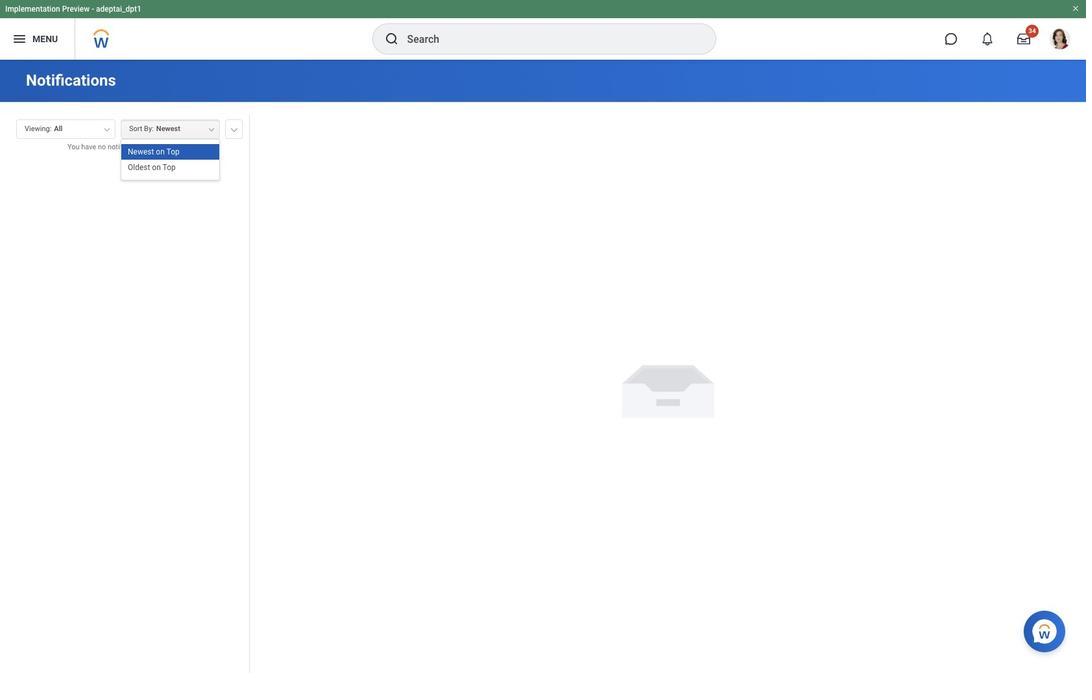 Task type: locate. For each thing, give the bounding box(es) containing it.
oldest
[[128, 158, 150, 167]]

top right at
[[167, 143, 180, 152]]

1 horizontal spatial newest
[[156, 125, 180, 133]]

this
[[157, 143, 169, 151]]

0 horizontal spatial newest
[[128, 143, 154, 152]]

newest
[[156, 125, 180, 133], [128, 143, 154, 152]]

1 vertical spatial newest
[[128, 143, 154, 152]]

sort
[[129, 125, 142, 133]]

menu button
[[0, 18, 75, 60]]

top down this at the top of page
[[163, 158, 176, 167]]

on down newest on top
[[152, 158, 161, 167]]

0 vertical spatial top
[[167, 143, 180, 152]]

newest up oldest
[[128, 143, 154, 152]]

0 vertical spatial on
[[156, 143, 165, 152]]

newest inside sort by list box
[[128, 143, 154, 152]]

top
[[167, 143, 180, 152], [163, 158, 176, 167]]

34 button
[[1010, 25, 1039, 53]]

all
[[54, 125, 63, 133]]

1 vertical spatial on
[[152, 158, 161, 167]]

newest up this at the top of page
[[156, 125, 180, 133]]

inbox items list box
[[0, 162, 249, 673]]

more image
[[230, 125, 238, 132]]

menu banner
[[0, 0, 1087, 60]]

implementation
[[5, 5, 60, 14]]

0 vertical spatial newest
[[156, 125, 180, 133]]

on right at
[[156, 143, 165, 152]]

viewing:
[[25, 125, 52, 133]]

sort by: newest
[[129, 125, 180, 133]]

adeptai_dpt1
[[96, 5, 141, 14]]

on for newest
[[156, 143, 165, 152]]

viewing: all
[[25, 125, 63, 133]]

notifications
[[108, 143, 147, 151]]

implementation preview -   adeptai_dpt1
[[5, 5, 141, 14]]

search image
[[384, 31, 400, 47]]

menu
[[32, 34, 58, 44]]

have
[[81, 143, 96, 151]]

tab panel containing viewing:
[[0, 114, 249, 673]]

reading pane region
[[250, 103, 1087, 673]]

on
[[156, 143, 165, 152], [152, 158, 161, 167]]

1 vertical spatial top
[[163, 158, 176, 167]]

by:
[[144, 125, 154, 133]]

inbox large image
[[1018, 32, 1031, 45]]

tab panel
[[0, 114, 249, 673]]



Task type: vqa. For each thing, say whether or not it's contained in the screenshot.
the leftmost caret down icon
no



Task type: describe. For each thing, give the bounding box(es) containing it.
top for oldest on top
[[163, 158, 176, 167]]

no
[[98, 143, 106, 151]]

preview
[[62, 5, 90, 14]]

Search Workday  search field
[[407, 25, 689, 53]]

justify image
[[12, 31, 27, 47]]

34
[[1029, 27, 1037, 34]]

top for newest on top
[[167, 143, 180, 152]]

sort by list box
[[121, 139, 219, 171]]

you
[[67, 143, 80, 151]]

notifications large image
[[982, 32, 995, 45]]

-
[[92, 5, 94, 14]]

newest on top
[[128, 143, 180, 152]]

at
[[149, 143, 155, 151]]

on for oldest
[[152, 158, 161, 167]]

profile logan mcneil image
[[1050, 29, 1071, 52]]

newest inside notifications main content
[[156, 125, 180, 133]]

you have no notifications at this time.
[[67, 143, 186, 151]]

notifications
[[26, 71, 116, 90]]

notifications main content
[[0, 60, 1087, 673]]

oldest on top
[[128, 158, 176, 167]]

time.
[[170, 143, 186, 151]]

close environment banner image
[[1072, 5, 1080, 12]]

tab panel inside notifications main content
[[0, 114, 249, 673]]



